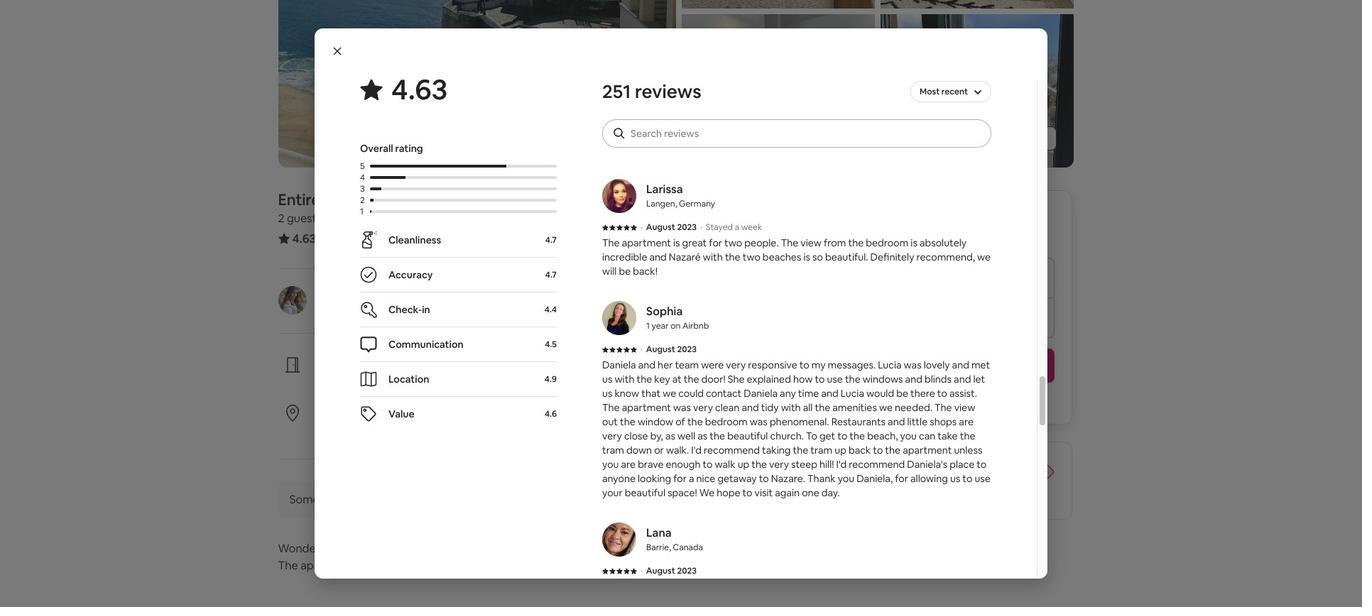 Task type: locate. For each thing, give the bounding box(es) containing it.
for
[[709, 236, 722, 249], [673, 472, 687, 485], [895, 472, 908, 485]]

tram left down
[[602, 444, 624, 457]]

1 vertical spatial daniela
[[602, 359, 636, 371]]

door!
[[701, 373, 726, 386]]

two down stayed
[[724, 236, 742, 249]]

of right 95%
[[344, 423, 354, 435]]

back!
[[633, 265, 658, 278]]

the up "close"
[[620, 415, 635, 428]]

lovely studio/apartment in sítio da nazaré 2 image 1 image
[[278, 0, 676, 168]]

2 · august 2023 from the top
[[641, 344, 697, 355]]

beautiful up taking
[[727, 430, 768, 442]]

overall rating
[[360, 142, 423, 155]]

a left nice
[[689, 472, 694, 485]]

were
[[701, 359, 724, 371]]

4 august from the top
[[646, 565, 675, 577]]

0 vertical spatial bedroom
[[337, 211, 386, 226]]

the down apartment. in the bottom left of the page
[[482, 558, 499, 573]]

with up 'value'
[[404, 374, 424, 387]]

1 horizontal spatial 251 reviews
[[602, 80, 701, 104]]

lucia up the windows
[[878, 359, 902, 371]]

1 vertical spatial us
[[602, 387, 612, 400]]

of inside "wonderful ocean-facing frontline apartment. the apartment enjoys a unique view of the sea and nazareth."
[[468, 558, 479, 573]]

0 vertical spatial 251
[[602, 80, 631, 104]]

view up so at the right top of page
[[801, 236, 822, 249]]

1 vertical spatial recent
[[356, 423, 386, 435]]

1 as from the left
[[665, 430, 675, 442]]

translated.
[[467, 492, 523, 507]]

would
[[866, 387, 894, 400]]

her
[[658, 359, 673, 371]]

the inside "wonderful ocean-facing frontline apartment. the apartment enjoys a unique view of the sea and nazareth."
[[278, 558, 298, 573]]

most
[[920, 86, 940, 97]]

2 tram from the left
[[810, 444, 832, 457]]

1 vertical spatial bedroom
[[866, 236, 909, 249]]

photos
[[1012, 132, 1045, 145]]

2 horizontal spatial bedroom
[[866, 236, 909, 249]]

1 horizontal spatial all
[[1000, 132, 1010, 145]]

bedroom up definitely
[[866, 236, 909, 249]]

1 horizontal spatial for
[[709, 236, 722, 249]]

lana image
[[602, 523, 636, 557], [602, 523, 636, 557]]

lana barrie, canada
[[646, 526, 703, 553]]

1 vertical spatial · august 2023
[[641, 344, 697, 355]]

0 horizontal spatial 251
[[325, 231, 342, 246]]

daniela up check-
[[381, 285, 421, 300]]

is left so at the right top of page
[[804, 251, 810, 263]]

0 horizontal spatial location
[[357, 404, 400, 419]]

recommend,
[[917, 251, 975, 263]]

2 guests
[[278, 211, 322, 226]]

1 horizontal spatial 2
[[360, 195, 365, 206]]

location left 5-
[[463, 423, 499, 435]]

1 vertical spatial beautiful
[[625, 486, 665, 499]]

the up the steep
[[793, 444, 808, 457]]

thank
[[807, 472, 836, 485]]

0 horizontal spatial all
[[803, 401, 813, 414]]

0 vertical spatial was
[[904, 359, 922, 371]]

reviews up 'incredible place, perfect view!'
[[635, 80, 701, 104]]

0 vertical spatial beautiful
[[727, 430, 768, 442]]

4.63 inside dialog
[[391, 71, 448, 108]]

is
[[673, 236, 680, 249], [911, 236, 918, 249], [804, 251, 810, 263]]

1 horizontal spatial be
[[896, 387, 908, 400]]

view!
[[716, 143, 739, 156]]

0 horizontal spatial is
[[673, 236, 680, 249]]

you up anyone
[[602, 458, 619, 471]]

very up "she"
[[726, 359, 746, 371]]

251 reviews down rental on the left top
[[325, 231, 386, 246]]

of inside 'your dates are $75 aud less than the avg. nightly rate of the last 60 days.'
[[980, 473, 991, 488]]

reserve button
[[826, 349, 1055, 383]]

recent right most
[[942, 86, 968, 97]]

· august 2023 up her
[[641, 344, 697, 355]]

shops
[[930, 415, 957, 428]]

1 vertical spatial we
[[663, 387, 676, 400]]

up up lower
[[835, 444, 846, 457]]

apartment up incredible
[[622, 236, 671, 249]]

1 horizontal spatial up
[[835, 444, 846, 457]]

two down people.
[[743, 251, 760, 263]]

georgi image
[[602, 85, 636, 119]]

1 vertical spatial location
[[463, 423, 499, 435]]

guests down 'value'
[[388, 423, 419, 435]]

the up well
[[687, 415, 703, 428]]

of right rate
[[980, 473, 991, 488]]

sophia image
[[602, 301, 636, 335]]

1 vertical spatial view
[[954, 401, 975, 414]]

be right won't
[[929, 394, 941, 407]]

the up out
[[602, 401, 620, 414]]

as
[[665, 430, 675, 442], [698, 430, 708, 442]]

daniela
[[381, 285, 421, 300], [602, 359, 636, 371], [744, 387, 778, 400]]

is up "nazaré"
[[673, 236, 680, 249]]

nightly
[[918, 473, 954, 488]]

bed
[[400, 211, 421, 226]]

recommend up walk
[[704, 444, 760, 457]]

lovely studio/apartment in sítio da nazaré 2 image 3 image
[[681, 14, 875, 168]]

one
[[802, 486, 819, 499]]

beach,
[[867, 430, 898, 442]]

0 horizontal spatial view
[[442, 558, 466, 573]]

guests down entire
[[287, 211, 322, 226]]

to left visit
[[743, 486, 752, 499]]

1 horizontal spatial beautiful
[[727, 430, 768, 442]]

1 horizontal spatial we
[[879, 401, 893, 414]]

was left lovely
[[904, 359, 922, 371]]

daniela and her team were very responsive to my messages. lucia was lovely and met us with the key at the door! she explained how to use the windows and blinds and let us know that we could contact daniela any time and lucia would be there to assist. the apartment was very clean and tidy with all the amenities we needed. the view out the window of the bedroom was phenomenal. restaurants and little shops are very close by, as well as the beautiful church. to get to the beach, you can take the tram down or walk. i'd recommend taking the tram up back to the apartment unless you are brave enough to walk up the very steep hill! i'd recommend daniela's place to anyone looking for a nice getaway to nazare. thank you daniela, for allowing us to use your beautiful space! we hope to visit again one day.
[[602, 359, 991, 499]]

2 for 2
[[360, 195, 365, 206]]

tram up hill!
[[810, 444, 832, 457]]

tidy
[[761, 401, 779, 414]]

brave
[[638, 458, 664, 471]]

up up getaway
[[738, 458, 749, 471]]

1 · august 2023 from the top
[[641, 128, 697, 139]]

all inside button
[[1000, 132, 1010, 145]]

frontline
[[407, 541, 451, 556]]

was down could
[[673, 401, 691, 414]]

3 august from the top
[[646, 344, 675, 355]]

walk.
[[666, 444, 689, 457]]

0 horizontal spatial up
[[738, 458, 749, 471]]

the up beautiful.
[[848, 236, 864, 249]]

most recent
[[920, 86, 968, 97]]

2 horizontal spatial is
[[911, 236, 918, 249]]

use down messages. at the right bottom of page
[[827, 373, 843, 386]]

the up incredible
[[602, 236, 620, 249]]

was down tidy
[[750, 415, 768, 428]]

recent inside the most recent popup button
[[942, 86, 968, 97]]

with inside the apartment is great for two people. the view from the bedroom is absolutely incredible and nazaré with the two beaches is so beautiful. definitely recommend, we will be back!
[[703, 251, 723, 263]]

daniela up know
[[602, 359, 636, 371]]

0 horizontal spatial as
[[665, 430, 675, 442]]

1 vertical spatial 4.7
[[545, 269, 557, 281]]

great location 95% of recent guests gave the location a 5-star rating.
[[323, 404, 567, 435]]

a down "facing"
[[395, 558, 401, 573]]

60
[[847, 487, 861, 502]]

0 vertical spatial guests
[[287, 211, 322, 226]]

sophia image
[[602, 301, 636, 335]]

0 horizontal spatial tram
[[602, 444, 624, 457]]

1 4.7 from the top
[[545, 234, 557, 246]]

0 vertical spatial i'd
[[691, 444, 702, 457]]

the down taking
[[752, 458, 767, 471]]

overall
[[360, 142, 393, 155]]

and left met at the right bottom
[[952, 359, 969, 371]]

langen,
[[646, 198, 677, 210]]

us left know
[[602, 387, 612, 400]]

the up walk
[[710, 430, 725, 442]]

2023
[[677, 128, 697, 139], [677, 222, 697, 233], [677, 344, 697, 355], [677, 565, 697, 577]]

unless
[[954, 444, 982, 457]]

and up assist.
[[954, 373, 971, 386]]

charged
[[943, 394, 982, 407]]

the right gave
[[445, 423, 461, 435]]

enjoys
[[359, 558, 393, 573]]

0 vertical spatial 251 reviews
[[602, 80, 701, 104]]

· august 2023 up 'incredible place, perfect view!'
[[641, 128, 697, 139]]

4.7
[[545, 234, 557, 246], [545, 269, 557, 281]]

of up well
[[676, 415, 685, 428]]

1 left bath
[[429, 211, 434, 226]]

0 vertical spatial we
[[977, 251, 991, 263]]

and inside the apartment is great for two people. the view from the bedroom is absolutely incredible and nazaré with the two beaches is so beautiful. definitely recommend, we will be back!
[[649, 251, 667, 263]]

georgi
[[646, 88, 683, 103]]

1 vertical spatial 251
[[325, 231, 342, 246]]

2 horizontal spatial was
[[904, 359, 922, 371]]

1 horizontal spatial view
[[801, 236, 822, 249]]

4.63
[[391, 71, 448, 108], [292, 231, 316, 246]]

and inside "wonderful ocean-facing frontline apartment. the apartment enjoys a unique view of the sea and nazareth."
[[522, 558, 542, 573]]

1 left "bed"
[[393, 211, 398, 226]]

1 down 3
[[360, 206, 364, 217]]

2 4.7 from the top
[[545, 269, 557, 281]]

with
[[703, 251, 723, 263], [615, 373, 634, 386], [404, 374, 424, 387], [781, 401, 801, 414]]

1 horizontal spatial i'd
[[836, 458, 847, 471]]

larissa image
[[602, 179, 636, 213], [602, 179, 636, 213]]

2 vertical spatial bedroom
[[705, 415, 748, 428]]

with inside self check-in check yourself in with the lockbox.
[[404, 374, 424, 387]]

1 horizontal spatial recent
[[942, 86, 968, 97]]

0 horizontal spatial 4.63
[[292, 231, 316, 246]]

1 horizontal spatial 4.63
[[391, 71, 448, 108]]

2 down entire
[[278, 211, 284, 226]]

4.9
[[545, 374, 557, 385]]

less
[[826, 473, 846, 488]]

recent inside 'great location 95% of recent guests gave the location a 5-star rating.'
[[356, 423, 386, 435]]

for right the daniela,
[[895, 472, 908, 485]]

host profile picture image
[[278, 286, 306, 315]]

5
[[360, 161, 365, 172]]

a left 5-
[[502, 423, 507, 435]]

won't
[[902, 394, 927, 407]]

up
[[835, 444, 846, 457], [738, 458, 749, 471]]

lana
[[646, 526, 672, 540]]

1 horizontal spatial 251
[[602, 80, 631, 104]]

recent right 95%
[[356, 423, 386, 435]]

very down taking
[[769, 458, 789, 471]]

a inside 'great location 95% of recent guests gave the location a 5-star rating.'
[[502, 423, 507, 435]]

wonderful ocean-facing frontline apartment. the apartment enjoys a unique view of the sea and nazareth.
[[278, 541, 595, 573]]

ocean-
[[336, 541, 372, 556]]

be inside the apartment is great for two people. the view from the bedroom is absolutely incredible and nazaré with the two beaches is so beautiful. definitely recommend, we will be back!
[[619, 265, 631, 278]]

1 horizontal spatial tram
[[810, 444, 832, 457]]

Search reviews, Press 'Enter' to search text field
[[631, 126, 977, 141]]

2023 up perfect
[[677, 128, 697, 139]]

0 vertical spatial view
[[801, 236, 822, 249]]

the apartment is great for two people. the view from the bedroom is absolutely incredible and nazaré with the two beaches is so beautiful. definitely recommend, we will be back!
[[602, 236, 991, 278]]

yourself
[[355, 374, 392, 387]]

0 vertical spatial 4.7
[[545, 234, 557, 246]]

star
[[518, 423, 536, 435]]

barrie,
[[646, 542, 671, 553]]

price.
[[861, 459, 892, 474]]

1 vertical spatial lucia
[[841, 387, 864, 400]]

3
[[360, 183, 365, 195]]

1 horizontal spatial lucia
[[878, 359, 902, 371]]

airbnb
[[682, 320, 709, 332]]

bedroom inside the apartment is great for two people. the view from the bedroom is absolutely incredible and nazaré with the two beaches is so beautiful. definitely recommend, we will be back!
[[866, 236, 909, 249]]

2 horizontal spatial for
[[895, 472, 908, 485]]

1 horizontal spatial you
[[838, 472, 854, 485]]

apartment down wonderful
[[301, 558, 357, 573]]

apartment inside the apartment is great for two people. the view from the bedroom is absolutely incredible and nazaré with the two beaches is so beautiful. definitely recommend, we will be back!
[[622, 236, 671, 249]]

view inside the apartment is great for two people. the view from the bedroom is absolutely incredible and nazaré with the two beaches is so beautiful. definitely recommend, we will be back!
[[801, 236, 822, 249]]

1 vertical spatial recommend
[[849, 458, 905, 471]]

could
[[678, 387, 704, 400]]

0 vertical spatial us
[[602, 373, 612, 386]]

people.
[[744, 236, 779, 249]]

3 · august 2023 from the top
[[641, 565, 697, 577]]

1 vertical spatial i'd
[[836, 458, 847, 471]]

0 vertical spatial 2
[[360, 195, 365, 206]]

august
[[646, 128, 675, 139], [646, 222, 675, 233], [646, 344, 675, 355], [646, 565, 675, 577]]

2 left unit at the left top
[[360, 195, 365, 206]]

0 vertical spatial location
[[357, 404, 400, 419]]

space!
[[668, 486, 697, 499]]

i'd down well
[[691, 444, 702, 457]]

1 horizontal spatial was
[[750, 415, 768, 428]]

the inside 'great location 95% of recent guests gave the location a 5-star rating.'
[[445, 423, 461, 435]]

for down stayed
[[709, 236, 722, 249]]

0 horizontal spatial daniela
[[381, 285, 421, 300]]

recent
[[942, 86, 968, 97], [356, 423, 386, 435]]

1 vertical spatial you
[[602, 458, 619, 471]]

1 vertical spatial guests
[[388, 423, 419, 435]]

daniela inside hosted by daniela 6 years hosting
[[381, 285, 421, 300]]

1 horizontal spatial guests
[[388, 423, 419, 435]]

restaurants
[[831, 415, 886, 428]]

lovely studio/apartment in sítio da nazaré 2 image 4 image
[[880, 0, 1073, 8]]

0 vertical spatial recommend
[[704, 444, 760, 457]]

1 inside sophia 1 year on airbnb
[[646, 320, 650, 332]]

the down beach,
[[885, 444, 901, 457]]

1 vertical spatial use
[[975, 472, 991, 485]]

0 horizontal spatial was
[[673, 401, 691, 414]]

0 horizontal spatial reviews
[[345, 231, 386, 246]]

0 vertical spatial recent
[[942, 86, 968, 97]]

church.
[[770, 430, 804, 442]]

view down assist.
[[954, 401, 975, 414]]

0 horizontal spatial recent
[[356, 423, 386, 435]]

· august 2023 down barrie,
[[641, 565, 697, 577]]

dates
[[923, 459, 953, 474]]

most recent button
[[910, 80, 991, 104]]

1 horizontal spatial use
[[975, 472, 991, 485]]

0 vertical spatial reviews
[[635, 80, 701, 104]]

2 as from the left
[[698, 430, 708, 442]]

1 vertical spatial all
[[803, 401, 813, 414]]

august down the langen,
[[646, 222, 675, 233]]

1 august from the top
[[646, 128, 675, 139]]

2 horizontal spatial you
[[900, 430, 917, 442]]

1 vertical spatial was
[[673, 401, 691, 414]]

view
[[801, 236, 822, 249], [954, 401, 975, 414], [442, 558, 466, 573]]

and left tidy
[[742, 401, 759, 414]]

0 vertical spatial 4.63
[[391, 71, 448, 108]]

to right "get"
[[838, 430, 847, 442]]

the
[[602, 236, 620, 249], [781, 236, 798, 249], [602, 401, 620, 414], [935, 401, 952, 414], [278, 558, 298, 573]]

by,
[[650, 430, 663, 442]]

us down the place
[[950, 472, 960, 485]]

to down the place
[[963, 472, 972, 485]]

and right sea at bottom
[[522, 558, 542, 573]]

the down stayed
[[725, 251, 740, 263]]

you up 60
[[838, 472, 854, 485]]

are down charged
[[959, 415, 974, 428]]

3 2023 from the top
[[677, 344, 697, 355]]

bedroom up 251 reviews "link"
[[337, 211, 386, 226]]

251
[[602, 80, 631, 104], [325, 231, 342, 246]]

2 vertical spatial view
[[442, 558, 466, 573]]

5-
[[509, 423, 518, 435]]

we right recommend, in the top right of the page
[[977, 251, 991, 263]]

2 inside 4.63 dialog
[[360, 195, 365, 206]]

any
[[780, 387, 796, 400]]

1 vertical spatial 251 reviews
[[325, 231, 386, 246]]

2 horizontal spatial we
[[977, 251, 991, 263]]

1 horizontal spatial reviews
[[635, 80, 701, 104]]

lower price.
[[826, 459, 892, 474]]

us up out
[[602, 373, 612, 386]]

rate
[[956, 473, 977, 488]]

your dates are $75 aud less than the avg. nightly rate of the last 60 days.
[[826, 459, 1020, 502]]

4.7 for cleanliness
[[545, 234, 557, 246]]

0 vertical spatial all
[[1000, 132, 1010, 145]]

0 horizontal spatial be
[[619, 265, 631, 278]]

larissa
[[646, 182, 683, 197]]

show
[[972, 132, 997, 145]]

info
[[322, 492, 342, 507]]

2 august from the top
[[646, 222, 675, 233]]

unit
[[368, 190, 396, 210]]

again
[[775, 486, 800, 499]]

0 horizontal spatial 2
[[278, 211, 284, 226]]

lower
[[826, 459, 859, 474]]

1 vertical spatial 2
[[278, 211, 284, 226]]

take
[[938, 430, 958, 442]]

you down "little"
[[900, 430, 917, 442]]

or
[[654, 444, 664, 457]]

of down apartment. in the bottom left of the page
[[468, 558, 479, 573]]

apartment inside "wonderful ocean-facing frontline apartment. the apartment enjoys a unique view of the sea and nazareth."
[[301, 558, 357, 573]]

getaway
[[718, 472, 757, 485]]

august down barrie,
[[646, 565, 675, 577]]

taking
[[762, 444, 791, 457]]

location
[[388, 373, 429, 386]]

august up her
[[646, 344, 675, 355]]

in inside 4.63 dialog
[[422, 303, 430, 316]]

august up place,
[[646, 128, 675, 139]]



Task type: vqa. For each thing, say whether or not it's contained in the screenshot.
right you
yes



Task type: describe. For each thing, give the bounding box(es) containing it.
window
[[638, 415, 673, 428]]

2 horizontal spatial be
[[929, 394, 941, 407]]

apartment.
[[454, 541, 513, 556]]

responsive
[[748, 359, 797, 371]]

0 horizontal spatial guests
[[287, 211, 322, 226]]

of inside daniela and her team were very responsive to my messages. lucia was lovely and met us with the key at the door! she explained how to use the windows and blinds and let us know that we could contact daniela any time and lucia would be there to assist. the apartment was very clean and tidy with all the amenities we needed. the view out the window of the bedroom was phenomenal. restaurants and little shops are very close by, as well as the beautiful church. to get to the beach, you can take the tram down or walk. i'd recommend taking the tram up back to the apartment unless you are brave enough to walk up the very steep hill! i'd recommend daniela's place to anyone looking for a nice getaway to nazare. thank you daniela, for allowing us to use your beautiful space! we hope to visit again one day.
[[676, 415, 685, 428]]

know
[[615, 387, 639, 400]]

0 vertical spatial two
[[724, 236, 742, 249]]

get
[[819, 430, 835, 442]]

you won't be charged yet
[[882, 394, 999, 407]]

for inside the apartment is great for two people. the view from the bedroom is absolutely incredible and nazaré with the two beaches is so beautiful. definitely recommend, we will be back!
[[709, 236, 722, 249]]

and left her
[[638, 359, 656, 371]]

apartment up daniela's on the bottom right
[[903, 444, 952, 457]]

windows
[[863, 373, 903, 386]]

lovely studio/apartment in sítio da nazaré 2 image 2 image
[[681, 0, 875, 8]]

phenomenal.
[[770, 415, 829, 428]]

close
[[624, 430, 648, 442]]

to up visit
[[759, 472, 769, 485]]

4.7 for accuracy
[[545, 269, 557, 281]]

nazare.
[[771, 472, 805, 485]]

week
[[741, 222, 762, 233]]

beautiful.
[[825, 251, 868, 263]]

1 horizontal spatial daniela
[[602, 359, 636, 371]]

0 horizontal spatial bedroom
[[337, 211, 386, 226]]

· august 2023 for sophia
[[641, 344, 697, 355]]

to left my
[[800, 359, 809, 371]]

has
[[344, 492, 362, 507]]

sophia 1 year on airbnb
[[646, 304, 709, 332]]

communication
[[388, 338, 464, 351]]

a left week
[[735, 222, 739, 233]]

the inside "wonderful ocean-facing frontline apartment. the apartment enjoys a unique view of the sea and nazareth."
[[482, 558, 499, 573]]

will
[[602, 265, 617, 278]]

hosting
[[358, 303, 392, 316]]

0 vertical spatial use
[[827, 373, 843, 386]]

0 horizontal spatial we
[[663, 387, 676, 400]]

incredible place, perfect view!
[[602, 143, 739, 156]]

4 2023 from the top
[[677, 565, 697, 577]]

facing
[[372, 541, 405, 556]]

we inside the apartment is great for two people. the view from the bedroom is absolutely incredible and nazaré with the two beaches is so beautiful. definitely recommend, we will be back!
[[977, 251, 991, 263]]

a inside daniela and her team were very responsive to my messages. lucia was lovely and met us with the key at the door! she explained how to use the windows and blinds and let us know that we could contact daniela any time and lucia would be there to assist. the apartment was very clean and tidy with all the amenities we needed. the view out the window of the bedroom was phenomenal. restaurants and little shops are very close by, as well as the beautiful church. to get to the beach, you can take the tram down or walk. i'd recommend taking the tram up back to the apartment unless you are brave enough to walk up the very steep hill! i'd recommend daniela's place to anyone looking for a nice getaway to nazare. thank you daniela, for allowing us to use your beautiful space! we hope to visit again one day.
[[689, 472, 694, 485]]

the up unless
[[960, 430, 975, 442]]

lovely studio/apartment in sítio da nazaré 2 image 5 image
[[880, 14, 1073, 168]]

to down unless
[[977, 458, 987, 471]]

sea
[[502, 558, 520, 573]]

than
[[848, 473, 872, 488]]

251 reviews link
[[325, 231, 386, 246]]

some
[[289, 492, 319, 507]]

and up there
[[905, 373, 922, 386]]

2 vertical spatial was
[[750, 415, 768, 428]]

4.4
[[545, 304, 557, 315]]

visit
[[755, 486, 773, 499]]

to
[[806, 430, 817, 442]]

reserve
[[919, 358, 962, 373]]

in up "bed"
[[400, 190, 412, 210]]

4.63 dialog
[[315, 28, 1048, 594]]

be inside daniela and her team were very responsive to my messages. lucia was lovely and met us with the key at the door! she explained how to use the windows and blinds and let us know that we could contact daniela any time and lucia would be there to assist. the apartment was very clean and tidy with all the amenities we needed. the view out the window of the bedroom was phenomenal. restaurants and little shops are very close by, as well as the beautiful church. to get to the beach, you can take the tram down or walk. i'd recommend taking the tram up back to the apartment unless you are brave enough to walk up the very steep hill! i'd recommend daniela's place to anyone looking for a nice getaway to nazare. thank you daniela, for allowing us to use your beautiful space! we hope to visit again one day.
[[896, 387, 908, 400]]

georgi image
[[602, 85, 636, 119]]

the left the avg.
[[874, 473, 892, 488]]

rating.
[[538, 423, 567, 435]]

nice
[[696, 472, 715, 485]]

my
[[812, 359, 826, 371]]

there
[[910, 387, 935, 400]]

nazareth.
[[544, 558, 595, 573]]

with up know
[[615, 373, 634, 386]]

1 2023 from the top
[[677, 128, 697, 139]]

1 vertical spatial up
[[738, 458, 749, 471]]

0 horizontal spatial for
[[673, 472, 687, 485]]

guests inside 'great location 95% of recent guests gave the location a 5-star rating.'
[[388, 423, 419, 435]]

bedroom inside daniela and her team were very responsive to my messages. lucia was lovely and met us with the key at the door! she explained how to use the windows and blinds and let us know that we could contact daniela any time and lucia would be there to assist. the apartment was very clean and tidy with all the amenities we needed. the view out the window of the bedroom was phenomenal. restaurants and little shops are very close by, as well as the beautiful church. to get to the beach, you can take the tram down or walk. i'd recommend taking the tram up back to the apartment unless you are brave enough to walk up the very steep hill! i'd recommend daniela's place to anyone looking for a nice getaway to nazare. thank you daniela, for allowing us to use your beautiful space! we hope to visit again one day.
[[705, 415, 748, 428]]

and up beach,
[[888, 415, 905, 428]]

apartment down that
[[622, 401, 671, 414]]

by
[[365, 285, 378, 300]]

can
[[919, 430, 935, 442]]

show all photos button
[[943, 126, 1056, 151]]

last
[[826, 487, 845, 502]]

· august 2023 for lana
[[641, 565, 697, 577]]

days.
[[863, 487, 890, 502]]

0 vertical spatial lucia
[[878, 359, 902, 371]]

accuracy
[[388, 268, 433, 281]]

well
[[678, 430, 695, 442]]

how
[[793, 373, 813, 386]]

1 bedroom · 1 bed · 1 bath
[[330, 211, 460, 226]]

2 vertical spatial we
[[879, 401, 893, 414]]

lockbox.
[[443, 374, 482, 387]]

2 2023 from the top
[[677, 222, 697, 233]]

and right "time"
[[821, 387, 838, 400]]

very down out
[[602, 430, 622, 442]]

hosted
[[323, 285, 363, 300]]

0 horizontal spatial beautiful
[[625, 486, 665, 499]]

great
[[323, 404, 354, 419]]

the up beaches
[[781, 236, 798, 249]]

check-
[[388, 303, 422, 316]]

2 horizontal spatial daniela
[[744, 387, 778, 400]]

nazaré
[[669, 251, 701, 263]]

1 horizontal spatial is
[[804, 251, 810, 263]]

a inside "wonderful ocean-facing frontline apartment. the apartment enjoys a unique view of the sea and nazareth."
[[395, 558, 401, 573]]

time
[[798, 387, 819, 400]]

are up anyone
[[621, 458, 636, 471]]

we
[[699, 486, 715, 499]]

self check-in check yourself in with the lockbox.
[[323, 356, 482, 387]]

larissa langen, germany
[[646, 182, 715, 210]]

very down could
[[693, 401, 713, 414]]

0 horizontal spatial lucia
[[841, 387, 864, 400]]

0 horizontal spatial recommend
[[704, 444, 760, 457]]

1 tram from the left
[[602, 444, 624, 457]]

at
[[672, 373, 682, 386]]

lovely
[[924, 359, 950, 371]]

0 horizontal spatial i'd
[[691, 444, 702, 457]]

the down restaurants
[[850, 430, 865, 442]]

year
[[652, 320, 669, 332]]

to down my
[[815, 373, 825, 386]]

are inside 'your dates are $75 aud less than the avg. nightly rate of the last 60 days.'
[[955, 459, 972, 474]]

let
[[973, 373, 985, 386]]

to up nice
[[703, 458, 713, 471]]

check-in
[[388, 303, 430, 316]]

to down blinds in the right of the page
[[937, 387, 947, 400]]

wonderful
[[278, 541, 333, 556]]

the up shops
[[935, 401, 952, 414]]

show all photos
[[972, 132, 1045, 145]]

in right yourself at the bottom left of the page
[[394, 374, 402, 387]]

beaches
[[763, 251, 801, 263]]

to down beach,
[[873, 444, 883, 457]]

the up that
[[637, 373, 652, 386]]

cleanliness
[[388, 234, 441, 246]]

2 vertical spatial you
[[838, 472, 854, 485]]

down
[[626, 444, 652, 457]]

reviews inside 4.63 dialog
[[635, 80, 701, 104]]

she
[[728, 373, 745, 386]]

0 horizontal spatial 251 reviews
[[325, 231, 386, 246]]

all inside daniela and her team were very responsive to my messages. lucia was lovely and met us with the key at the door! she explained how to use the windows and blinds and let us know that we could contact daniela any time and lucia would be there to assist. the apartment was very clean and tidy with all the amenities we needed. the view out the window of the bedroom was phenomenal. restaurants and little shops are very close by, as well as the beautiful church. to get to the beach, you can take the tram down or walk. i'd recommend taking the tram up back to the apartment unless you are brave enough to walk up the very steep hill! i'd recommend daniela's place to anyone looking for a nice getaway to nazare. thank you daniela, for allowing us to use your beautiful space! we hope to visit again one day.
[[803, 401, 813, 414]]

unique
[[404, 558, 439, 573]]

explained
[[747, 373, 791, 386]]

251 inside 4.63 dialog
[[602, 80, 631, 104]]

the up could
[[684, 373, 699, 386]]

2 for 2 guests
[[278, 211, 284, 226]]

with down any on the bottom of page
[[781, 401, 801, 414]]

1 vertical spatial two
[[743, 251, 760, 263]]

2 vertical spatial us
[[950, 472, 960, 485]]

hill!
[[820, 458, 834, 471]]

0 vertical spatial you
[[900, 430, 917, 442]]

looking
[[638, 472, 671, 485]]

95%
[[323, 423, 342, 435]]

view inside "wonderful ocean-facing frontline apartment. the apartment enjoys a unique view of the sea and nazareth."
[[442, 558, 466, 573]]

1 horizontal spatial recommend
[[849, 458, 905, 471]]

1 down rental on the left top
[[330, 211, 334, 226]]

in up yourself at the bottom left of the page
[[383, 356, 392, 371]]

the inside self check-in check yourself in with the lockbox.
[[426, 374, 441, 387]]

0 vertical spatial up
[[835, 444, 846, 457]]

251 reviews inside 4.63 dialog
[[602, 80, 701, 104]]

view inside daniela and her team were very responsive to my messages. lucia was lovely and met us with the key at the door! she explained how to use the windows and blinds and let us know that we could contact daniela any time and lucia would be there to assist. the apartment was very clean and tidy with all the amenities we needed. the view out the window of the bedroom was phenomenal. restaurants and little shops are very close by, as well as the beautiful church. to get to the beach, you can take the tram down or walk. i'd recommend taking the tram up back to the apartment unless you are brave enough to walk up the very steep hill! i'd recommend daniela's place to anyone looking for a nice getaway to nazare. thank you daniela, for allowing us to use your beautiful space! we hope to visit again one day.
[[954, 401, 975, 414]]

of inside 'great location 95% of recent guests gave the location a 5-star rating.'
[[344, 423, 354, 435]]

the down "time"
[[815, 401, 830, 414]]

1 vertical spatial reviews
[[345, 231, 386, 246]]

0 horizontal spatial you
[[602, 458, 619, 471]]

portugal
[[473, 190, 535, 210]]

1 vertical spatial 4.63
[[292, 231, 316, 246]]

steep
[[791, 458, 817, 471]]

the right rate
[[993, 473, 1011, 488]]

the down messages. at the right bottom of page
[[845, 373, 861, 386]]

germany
[[679, 198, 715, 210]]



